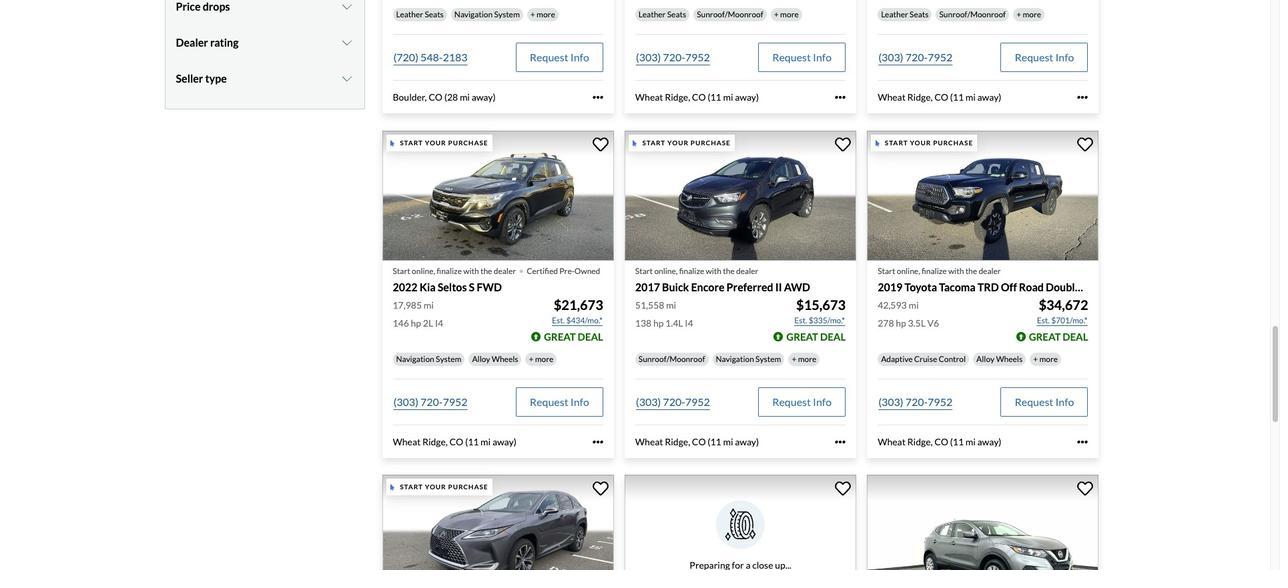 Task type: vqa. For each thing, say whether or not it's contained in the screenshot.


Task type: describe. For each thing, give the bounding box(es) containing it.
2 seats from the left
[[668, 10, 687, 20]]

278
[[878, 318, 895, 329]]

deal for 2017
[[821, 331, 846, 343]]

seller
[[176, 72, 203, 85]]

2 ellipsis h image from the top
[[1078, 437, 1089, 448]]

dealer rating button
[[176, 26, 354, 59]]

3 leather from the left
[[882, 10, 909, 20]]

start online, finalize with the dealer 2017 buick encore preferred ii awd
[[636, 267, 811, 294]]

your for 2017
[[668, 139, 689, 147]]

ii
[[776, 281, 783, 294]]

certified
[[527, 267, 558, 277]]

finalize for 2019
[[922, 267, 947, 277]]

17,985 mi 146 hp 2l i4
[[393, 300, 444, 329]]

with for ·
[[464, 267, 479, 277]]

great deal for 2019
[[1030, 331, 1089, 343]]

2022
[[393, 281, 418, 294]]

dealer for 2019
[[979, 267, 1002, 277]]

wheat for ·
[[393, 436, 421, 448]]

great deal for 2017
[[787, 331, 846, 343]]

720- for 2017
[[663, 396, 686, 408]]

off
[[1002, 281, 1018, 294]]

the for 2019
[[966, 267, 978, 277]]

mouse pointer image for 2017
[[633, 140, 637, 147]]

42,593
[[878, 300, 907, 311]]

138
[[636, 318, 652, 329]]

mi inside 51,558 mi 138 hp 1.4l i4
[[667, 300, 677, 311]]

17,985
[[393, 300, 422, 311]]

tacoma
[[940, 281, 976, 294]]

start inside start online, finalize with the dealer 2019 toyota tacoma trd off road double cab 4wd
[[878, 267, 896, 277]]

2 leather from the left
[[639, 10, 666, 20]]

cab
[[1083, 281, 1102, 294]]

online, for 2017
[[655, 267, 678, 277]]

owned
[[575, 267, 601, 277]]

(303) 720-7952 button for 2017
[[636, 388, 711, 417]]

(303) 720-7952 for 2017
[[636, 396, 710, 408]]

2017
[[636, 281, 660, 294]]

0 horizontal spatial navigation
[[396, 354, 435, 364]]

purchase for 2017
[[691, 139, 731, 147]]

2l
[[423, 318, 433, 329]]

type
[[205, 72, 227, 85]]

finalize for ·
[[437, 267, 462, 277]]

gray 2020 nissan rogue sport s awd suv / crossover all-wheel drive automatic image
[[868, 476, 1100, 571]]

1 chevron down image from the top
[[341, 1, 354, 12]]

toyota
[[905, 281, 938, 294]]

the for ·
[[481, 267, 492, 277]]

wheat for 2019
[[878, 436, 906, 448]]

(720) 548-2183 button
[[393, 43, 469, 72]]

start inside start online, finalize with the dealer · certified pre-owned 2022 kia seltos s fwd
[[393, 267, 411, 277]]

gray 2021 lexus rx hybrid 450h awd suv / crossover all-wheel drive continuously variable transmission image
[[382, 476, 614, 571]]

request info button for (303) 720-7952 button related to 2019
[[1001, 388, 1089, 417]]

$15,673 est. $335/mo.*
[[795, 297, 846, 326]]

51,558 mi 138 hp 1.4l i4
[[636, 300, 694, 329]]

great deal for ·
[[544, 331, 604, 343]]

chevron down image
[[341, 37, 354, 48]]

request info for request info button for (303) 720-7952 button related to 2019
[[1015, 396, 1075, 408]]

navigation for sunroof/moonroof
[[716, 354, 755, 364]]

great for 2017
[[787, 331, 819, 343]]

dealer for 2017
[[737, 267, 759, 277]]

cherry black 2022 kia seltos s fwd suv / crossover front-wheel drive automatic image
[[382, 131, 614, 261]]

1 leather seats from the left
[[396, 10, 444, 20]]

alloy for 2019
[[977, 354, 995, 364]]

deal for 2019
[[1063, 331, 1089, 343]]

info for (720) 548-2183 button
[[571, 51, 590, 64]]

info for (303) 720-7952 button for 2017
[[813, 396, 832, 408]]

7952 for 2019
[[928, 396, 953, 408]]

(28
[[445, 92, 458, 103]]

with for 2017
[[706, 267, 722, 277]]

kia
[[420, 281, 436, 294]]

navigation for leather seats
[[455, 10, 493, 20]]

alloy wheels for 2019
[[977, 354, 1023, 364]]

pre-
[[560, 267, 575, 277]]

cruise
[[915, 354, 938, 364]]

trd
[[978, 281, 1000, 294]]

wheat ridge, co (11 mi away) for ·
[[393, 436, 517, 448]]

7952 for 2017
[[686, 396, 710, 408]]

with for 2019
[[949, 267, 965, 277]]

seller type
[[176, 72, 227, 85]]

wheels for 2019
[[997, 354, 1023, 364]]

3 seats from the left
[[910, 10, 929, 20]]

(303) 720-7952 for 2019
[[879, 396, 953, 408]]

the for 2017
[[723, 267, 735, 277]]

fwd
[[477, 281, 502, 294]]

request info for request info button associated with (303) 720-7952 button related to ·
[[530, 396, 590, 408]]

hp for 2017
[[654, 318, 664, 329]]

·
[[519, 258, 524, 282]]

4wd
[[1104, 281, 1130, 294]]

double
[[1046, 281, 1081, 294]]

start online, finalize with the dealer 2019 toyota tacoma trd off road double cab 4wd
[[878, 267, 1130, 294]]

graphite gray metallic 2017 buick encore preferred ii awd suv / crossover all-wheel drive 6-speed automatic overdrive image
[[625, 131, 857, 261]]

boulder,
[[393, 92, 427, 103]]

adaptive
[[882, 354, 913, 364]]

your for 2019
[[911, 139, 932, 147]]

dealer for ·
[[494, 267, 516, 277]]

est. for ·
[[552, 316, 565, 326]]

mouse pointer image for ·
[[391, 140, 395, 147]]

start your purchase for 2017
[[643, 139, 731, 147]]

$15,673
[[797, 297, 846, 313]]

est. $701/mo.* button
[[1037, 314, 1089, 328]]

dealer rating
[[176, 36, 239, 49]]

2183
[[443, 51, 468, 64]]

navigation system for leather seats
[[455, 10, 520, 20]]

preferred
[[727, 281, 774, 294]]

2019
[[878, 281, 903, 294]]

request info button for (303) 720-7952 button for 2017
[[759, 388, 846, 417]]

purchase for 2019
[[934, 139, 974, 147]]



Task type: locate. For each thing, give the bounding box(es) containing it.
deal for ·
[[578, 331, 604, 343]]

1 seats from the left
[[425, 10, 444, 20]]

1 horizontal spatial great
[[787, 331, 819, 343]]

est. for 2019
[[1038, 316, 1050, 326]]

the up encore
[[723, 267, 735, 277]]

deal down $335/mo.*
[[821, 331, 846, 343]]

1 horizontal spatial the
[[723, 267, 735, 277]]

1 horizontal spatial i4
[[685, 318, 694, 329]]

mouse pointer image inside start your purchase link
[[391, 485, 395, 491]]

0 horizontal spatial leather
[[396, 10, 423, 20]]

2 dealer from the left
[[737, 267, 759, 277]]

1 horizontal spatial hp
[[654, 318, 664, 329]]

1 vertical spatial chevron down image
[[341, 73, 354, 84]]

(303) 720-7952
[[636, 51, 710, 64], [879, 51, 953, 64], [394, 396, 468, 408], [636, 396, 710, 408], [879, 396, 953, 408]]

1 alloy from the left
[[472, 354, 490, 364]]

i4 for ·
[[435, 318, 444, 329]]

great deal down est. $434/mo.* button
[[544, 331, 604, 343]]

dealer
[[176, 36, 208, 49]]

hp inside the '42,593 mi 278 hp 3.5l v6'
[[896, 318, 907, 329]]

hp right 138
[[654, 318, 664, 329]]

3 deal from the left
[[1063, 331, 1089, 343]]

start inside start your purchase link
[[400, 484, 423, 492]]

1 horizontal spatial est.
[[795, 316, 808, 326]]

the inside start online, finalize with the dealer · certified pre-owned 2022 kia seltos s fwd
[[481, 267, 492, 277]]

with up the s
[[464, 267, 479, 277]]

great deal
[[544, 331, 604, 343], [787, 331, 846, 343], [1030, 331, 1089, 343]]

encore
[[691, 281, 725, 294]]

0 horizontal spatial finalize
[[437, 267, 462, 277]]

the inside start online, finalize with the dealer 2019 toyota tacoma trd off road double cab 4wd
[[966, 267, 978, 277]]

146
[[393, 318, 409, 329]]

dealer left ·
[[494, 267, 516, 277]]

3 great from the left
[[1030, 331, 1061, 343]]

dealer up the preferred
[[737, 267, 759, 277]]

more
[[537, 10, 555, 20], [781, 10, 799, 20], [1023, 10, 1042, 20], [535, 354, 554, 364], [799, 354, 817, 364], [1040, 354, 1059, 364]]

1 horizontal spatial alloy wheels
[[977, 354, 1023, 364]]

2 with from the left
[[706, 267, 722, 277]]

$34,672 est. $701/mo.*
[[1038, 297, 1089, 326]]

start your purchase for ·
[[400, 139, 488, 147]]

2 i4 from the left
[[685, 318, 694, 329]]

mi inside 17,985 mi 146 hp 2l i4
[[424, 300, 434, 311]]

1 deal from the left
[[578, 331, 604, 343]]

great down est. $434/mo.* button
[[544, 331, 576, 343]]

51,558
[[636, 300, 665, 311]]

alloy for ·
[[472, 354, 490, 364]]

alloy
[[472, 354, 490, 364], [977, 354, 995, 364]]

buick
[[663, 281, 689, 294]]

1 with from the left
[[464, 267, 479, 277]]

chevron down image
[[341, 1, 354, 12], [341, 73, 354, 84]]

3 est. from the left
[[1038, 316, 1050, 326]]

0 horizontal spatial the
[[481, 267, 492, 277]]

boulder, co (28 mi away)
[[393, 92, 496, 103]]

3 the from the left
[[966, 267, 978, 277]]

i4 inside 51,558 mi 138 hp 1.4l i4
[[685, 318, 694, 329]]

0 vertical spatial ellipsis h image
[[1078, 92, 1089, 103]]

v6
[[928, 318, 940, 329]]

548-
[[421, 51, 443, 64]]

2 est. from the left
[[795, 316, 808, 326]]

1 horizontal spatial wheels
[[997, 354, 1023, 364]]

(303)
[[636, 51, 661, 64], [879, 51, 904, 64], [394, 396, 419, 408], [636, 396, 661, 408], [879, 396, 904, 408]]

hp
[[411, 318, 421, 329], [654, 318, 664, 329], [896, 318, 907, 329]]

1 horizontal spatial alloy
[[977, 354, 995, 364]]

i4 for 2017
[[685, 318, 694, 329]]

alloy wheels for ·
[[472, 354, 519, 364]]

2 online, from the left
[[655, 267, 678, 277]]

2 great from the left
[[787, 331, 819, 343]]

1 vertical spatial ellipsis h image
[[1078, 437, 1089, 448]]

2 great deal from the left
[[787, 331, 846, 343]]

2 horizontal spatial online,
[[897, 267, 921, 277]]

co
[[429, 92, 443, 103], [692, 92, 706, 103], [935, 92, 949, 103], [450, 436, 464, 448], [692, 436, 706, 448], [935, 436, 949, 448]]

est. $434/mo.* button
[[552, 314, 604, 328]]

est. inside $21,673 est. $434/mo.*
[[552, 316, 565, 326]]

est. for 2017
[[795, 316, 808, 326]]

request info button for (303) 720-7952 button related to ·
[[516, 388, 604, 417]]

s
[[469, 281, 475, 294]]

ridge,
[[665, 92, 691, 103], [908, 92, 933, 103], [423, 436, 448, 448], [665, 436, 691, 448], [908, 436, 933, 448]]

wheat for 2017
[[636, 436, 664, 448]]

1 finalize from the left
[[437, 267, 462, 277]]

7952 for ·
[[443, 396, 468, 408]]

wheels for ·
[[492, 354, 519, 364]]

purchase
[[448, 139, 488, 147], [691, 139, 731, 147], [934, 139, 974, 147], [448, 484, 488, 492]]

0 horizontal spatial online,
[[412, 267, 435, 277]]

purchase inside start your purchase link
[[448, 484, 488, 492]]

+
[[531, 10, 535, 20], [775, 10, 779, 20], [1017, 10, 1022, 20], [529, 354, 534, 364], [792, 354, 797, 364], [1034, 354, 1039, 364]]

(303) 720-7952 for ·
[[394, 396, 468, 408]]

request
[[530, 51, 569, 64], [773, 51, 811, 64], [1015, 51, 1054, 64], [530, 396, 569, 408], [773, 396, 811, 408], [1015, 396, 1054, 408]]

720- for ·
[[421, 396, 443, 408]]

mi inside the '42,593 mi 278 hp 3.5l v6'
[[909, 300, 919, 311]]

2 horizontal spatial est.
[[1038, 316, 1050, 326]]

online, inside start online, finalize with the dealer 2019 toyota tacoma trd off road double cab 4wd
[[897, 267, 921, 277]]

1 hp from the left
[[411, 318, 421, 329]]

finalize up seltos
[[437, 267, 462, 277]]

with
[[464, 267, 479, 277], [706, 267, 722, 277], [949, 267, 965, 277]]

2 horizontal spatial leather seats
[[882, 10, 929, 20]]

720- for 2019
[[906, 396, 928, 408]]

online, for ·
[[412, 267, 435, 277]]

est. inside $34,672 est. $701/mo.*
[[1038, 316, 1050, 326]]

est. down $34,672
[[1038, 316, 1050, 326]]

hp inside 17,985 mi 146 hp 2l i4
[[411, 318, 421, 329]]

0 horizontal spatial seats
[[425, 10, 444, 20]]

1 horizontal spatial finalize
[[680, 267, 705, 277]]

rating
[[210, 36, 239, 49]]

0 horizontal spatial great
[[544, 331, 576, 343]]

dealer inside start online, finalize with the dealer 2017 buick encore preferred ii awd
[[737, 267, 759, 277]]

(303) for 2019
[[879, 396, 904, 408]]

2 horizontal spatial great deal
[[1030, 331, 1089, 343]]

i4 right "2l" on the bottom left of the page
[[435, 318, 444, 329]]

i4 inside 17,985 mi 146 hp 2l i4
[[435, 318, 444, 329]]

system
[[494, 10, 520, 20], [436, 354, 462, 364], [756, 354, 782, 364]]

the up fwd
[[481, 267, 492, 277]]

(303) for 2017
[[636, 396, 661, 408]]

hp inside 51,558 mi 138 hp 1.4l i4
[[654, 318, 664, 329]]

3 online, from the left
[[897, 267, 921, 277]]

i4
[[435, 318, 444, 329], [685, 318, 694, 329]]

mi
[[460, 92, 470, 103], [724, 92, 734, 103], [966, 92, 976, 103], [424, 300, 434, 311], [667, 300, 677, 311], [909, 300, 919, 311], [481, 436, 491, 448], [724, 436, 734, 448], [966, 436, 976, 448]]

request info button
[[516, 43, 604, 72], [759, 43, 846, 72], [1001, 43, 1089, 72], [516, 388, 604, 417], [759, 388, 846, 417], [1001, 388, 1089, 417]]

navigation
[[455, 10, 493, 20], [396, 354, 435, 364], [716, 354, 755, 364]]

wheat ridge, co (11 mi away) for 2017
[[636, 436, 759, 448]]

1 leather from the left
[[396, 10, 423, 20]]

wheat ridge, co (11 mi away) for 2019
[[878, 436, 1002, 448]]

mouse pointer image
[[876, 140, 880, 147]]

0 horizontal spatial hp
[[411, 318, 421, 329]]

0 vertical spatial chevron down image
[[341, 1, 354, 12]]

request info button for (720) 548-2183 button
[[516, 43, 604, 72]]

navigation system for sunroof/moonroof
[[716, 354, 782, 364]]

0 horizontal spatial leather seats
[[396, 10, 444, 20]]

finalize for 2017
[[680, 267, 705, 277]]

1 online, from the left
[[412, 267, 435, 277]]

awd
[[785, 281, 811, 294]]

start
[[400, 139, 423, 147], [643, 139, 666, 147], [885, 139, 909, 147], [393, 267, 411, 277], [636, 267, 653, 277], [878, 267, 896, 277], [400, 484, 423, 492]]

ellipsis h image
[[1078, 92, 1089, 103], [1078, 437, 1089, 448]]

wheels
[[492, 354, 519, 364], [997, 354, 1023, 364]]

info
[[571, 51, 590, 64], [813, 51, 832, 64], [1056, 51, 1075, 64], [571, 396, 590, 408], [813, 396, 832, 408], [1056, 396, 1075, 408]]

3.5l
[[909, 318, 926, 329]]

with up 'tacoma'
[[949, 267, 965, 277]]

$434/mo.*
[[567, 316, 603, 326]]

finalize up toyota
[[922, 267, 947, 277]]

2 wheels from the left
[[997, 354, 1023, 364]]

finalize inside start online, finalize with the dealer · certified pre-owned 2022 kia seltos s fwd
[[437, 267, 462, 277]]

great down est. $335/mo.* button
[[787, 331, 819, 343]]

1 alloy wheels from the left
[[472, 354, 519, 364]]

online, up kia
[[412, 267, 435, 277]]

3 hp from the left
[[896, 318, 907, 329]]

0 horizontal spatial i4
[[435, 318, 444, 329]]

system for sunroof/moonroof
[[756, 354, 782, 364]]

online, up buick
[[655, 267, 678, 277]]

your for ·
[[425, 139, 447, 147]]

online, inside start online, finalize with the dealer · certified pre-owned 2022 kia seltos s fwd
[[412, 267, 435, 277]]

1 horizontal spatial great deal
[[787, 331, 846, 343]]

$335/mo.*
[[809, 316, 846, 326]]

dealer inside start online, finalize with the dealer · certified pre-owned 2022 kia seltos s fwd
[[494, 267, 516, 277]]

hp right 278
[[896, 318, 907, 329]]

1 ellipsis h image from the top
[[1078, 92, 1089, 103]]

with inside start online, finalize with the dealer · certified pre-owned 2022 kia seltos s fwd
[[464, 267, 479, 277]]

est. down $15,673
[[795, 316, 808, 326]]

est. $335/mo.* button
[[794, 314, 846, 328]]

2 horizontal spatial with
[[949, 267, 965, 277]]

hp for 2019
[[896, 318, 907, 329]]

start your purchase link
[[382, 476, 617, 571]]

est. down $21,673
[[552, 316, 565, 326]]

1 horizontal spatial deal
[[821, 331, 846, 343]]

2 horizontal spatial seats
[[910, 10, 929, 20]]

with up encore
[[706, 267, 722, 277]]

dealer inside start online, finalize with the dealer 2019 toyota tacoma trd off road double cab 4wd
[[979, 267, 1002, 277]]

dealer up trd
[[979, 267, 1002, 277]]

(11
[[708, 92, 722, 103], [951, 92, 964, 103], [465, 436, 479, 448], [708, 436, 722, 448], [951, 436, 964, 448]]

0 horizontal spatial system
[[436, 354, 462, 364]]

1 horizontal spatial system
[[494, 10, 520, 20]]

720-
[[663, 51, 686, 64], [906, 51, 928, 64], [421, 396, 443, 408], [663, 396, 686, 408], [906, 396, 928, 408]]

navigation system
[[455, 10, 520, 20], [396, 354, 462, 364], [716, 354, 782, 364]]

7952
[[686, 51, 710, 64], [928, 51, 953, 64], [443, 396, 468, 408], [686, 396, 710, 408], [928, 396, 953, 408]]

2 hp from the left
[[654, 318, 664, 329]]

1.4l
[[666, 318, 684, 329]]

start your purchase for 2019
[[885, 139, 974, 147]]

seltos
[[438, 281, 467, 294]]

$21,673 est. $434/mo.*
[[552, 297, 604, 326]]

ridge, for ·
[[423, 436, 448, 448]]

road
[[1020, 281, 1044, 294]]

hp for ·
[[411, 318, 421, 329]]

(303) 720-7952 button for ·
[[393, 388, 469, 417]]

great down "est. $701/mo.*" button
[[1030, 331, 1061, 343]]

1 great from the left
[[544, 331, 576, 343]]

seats
[[425, 10, 444, 20], [668, 10, 687, 20], [910, 10, 929, 20]]

finalize inside start online, finalize with the dealer 2017 buick encore preferred ii awd
[[680, 267, 705, 277]]

1 i4 from the left
[[435, 318, 444, 329]]

seller type button
[[176, 62, 354, 95]]

start online, finalize with the dealer · certified pre-owned 2022 kia seltos s fwd
[[393, 258, 601, 294]]

0 horizontal spatial wheels
[[492, 354, 519, 364]]

online, inside start online, finalize with the dealer 2017 buick encore preferred ii awd
[[655, 267, 678, 277]]

leather seats
[[396, 10, 444, 20], [639, 10, 687, 20], [882, 10, 929, 20]]

(720) 548-2183
[[394, 51, 468, 64]]

0 horizontal spatial with
[[464, 267, 479, 277]]

black 2019 toyota tacoma trd off road double cab 4wd pickup truck four-wheel drive 6-speed automatic image
[[868, 131, 1100, 261]]

2 horizontal spatial the
[[966, 267, 978, 277]]

chevron down image inside seller type dropdown button
[[341, 73, 354, 84]]

+ more
[[531, 10, 555, 20], [775, 10, 799, 20], [1017, 10, 1042, 20], [529, 354, 554, 364], [792, 354, 817, 364], [1034, 354, 1059, 364]]

1 great deal from the left
[[544, 331, 604, 343]]

1 horizontal spatial with
[[706, 267, 722, 277]]

i4 right 1.4l
[[685, 318, 694, 329]]

1 dealer from the left
[[494, 267, 516, 277]]

chevron down image down chevron down image
[[341, 73, 354, 84]]

3 with from the left
[[949, 267, 965, 277]]

request info for request info button related to (720) 548-2183 button
[[530, 51, 590, 64]]

3 dealer from the left
[[979, 267, 1002, 277]]

2 deal from the left
[[821, 331, 846, 343]]

deal down the $434/mo.* in the bottom of the page
[[578, 331, 604, 343]]

3 leather seats from the left
[[882, 10, 929, 20]]

info for (303) 720-7952 button related to 2019
[[1056, 396, 1075, 408]]

2 horizontal spatial finalize
[[922, 267, 947, 277]]

the inside start online, finalize with the dealer 2017 buick encore preferred ii awd
[[723, 267, 735, 277]]

the up 'tacoma'
[[966, 267, 978, 277]]

2 leather seats from the left
[[639, 10, 687, 20]]

0 horizontal spatial est.
[[552, 316, 565, 326]]

(720)
[[394, 51, 419, 64]]

1 horizontal spatial leather
[[639, 10, 666, 20]]

deal
[[578, 331, 604, 343], [821, 331, 846, 343], [1063, 331, 1089, 343]]

2 alloy wheels from the left
[[977, 354, 1023, 364]]

the
[[481, 267, 492, 277], [723, 267, 735, 277], [966, 267, 978, 277]]

2 horizontal spatial leather
[[882, 10, 909, 20]]

mouse pointer image
[[391, 140, 395, 147], [633, 140, 637, 147], [391, 485, 395, 491]]

online, up toyota
[[897, 267, 921, 277]]

finalize up encore
[[680, 267, 705, 277]]

1 wheels from the left
[[492, 354, 519, 364]]

0 horizontal spatial alloy
[[472, 354, 490, 364]]

1 horizontal spatial seats
[[668, 10, 687, 20]]

2 horizontal spatial system
[[756, 354, 782, 364]]

1 horizontal spatial online,
[[655, 267, 678, 277]]

finalize
[[437, 267, 462, 277], [680, 267, 705, 277], [922, 267, 947, 277]]

3 finalize from the left
[[922, 267, 947, 277]]

away)
[[472, 92, 496, 103], [735, 92, 759, 103], [978, 92, 1002, 103], [493, 436, 517, 448], [735, 436, 759, 448], [978, 436, 1002, 448]]

(11 for 2019
[[951, 436, 964, 448]]

$34,672
[[1039, 297, 1089, 313]]

$701/mo.*
[[1052, 316, 1088, 326]]

2 horizontal spatial great
[[1030, 331, 1061, 343]]

(303) 720-7952 button
[[636, 43, 711, 72], [878, 43, 954, 72], [393, 388, 469, 417], [636, 388, 711, 417], [878, 388, 954, 417]]

chevron down image up chevron down image
[[341, 1, 354, 12]]

ellipsis h image
[[593, 92, 604, 103], [836, 92, 846, 103], [593, 437, 604, 448], [836, 437, 846, 448]]

great deal down "est. $701/mo.*" button
[[1030, 331, 1089, 343]]

purchase for ·
[[448, 139, 488, 147]]

2 the from the left
[[723, 267, 735, 277]]

est. inside $15,673 est. $335/mo.*
[[795, 316, 808, 326]]

$21,673
[[554, 297, 604, 313]]

2 horizontal spatial dealer
[[979, 267, 1002, 277]]

1 the from the left
[[481, 267, 492, 277]]

finalize inside start online, finalize with the dealer 2019 toyota tacoma trd off road double cab 4wd
[[922, 267, 947, 277]]

2 alloy from the left
[[977, 354, 995, 364]]

vehicle photo unavailable image
[[625, 476, 857, 571]]

(303) for ·
[[394, 396, 419, 408]]

ridge, for 2017
[[665, 436, 691, 448]]

start inside start online, finalize with the dealer 2017 buick encore preferred ii awd
[[636, 267, 653, 277]]

online,
[[412, 267, 435, 277], [655, 267, 678, 277], [897, 267, 921, 277]]

1 horizontal spatial dealer
[[737, 267, 759, 277]]

42,593 mi 278 hp 3.5l v6
[[878, 300, 940, 329]]

2 horizontal spatial deal
[[1063, 331, 1089, 343]]

great deal down est. $335/mo.* button
[[787, 331, 846, 343]]

0 horizontal spatial dealer
[[494, 267, 516, 277]]

0 horizontal spatial great deal
[[544, 331, 604, 343]]

leather
[[396, 10, 423, 20], [639, 10, 666, 20], [882, 10, 909, 20]]

request info for request info button corresponding to (303) 720-7952 button for 2017
[[773, 396, 832, 408]]

with inside start online, finalize with the dealer 2019 toyota tacoma trd off road double cab 4wd
[[949, 267, 965, 277]]

with inside start online, finalize with the dealer 2017 buick encore preferred ii awd
[[706, 267, 722, 277]]

ridge, for 2019
[[908, 436, 933, 448]]

(11 for ·
[[465, 436, 479, 448]]

info for (303) 720-7952 button related to ·
[[571, 396, 590, 408]]

est.
[[552, 316, 565, 326], [795, 316, 808, 326], [1038, 316, 1050, 326]]

online, for 2019
[[897, 267, 921, 277]]

2 finalize from the left
[[680, 267, 705, 277]]

request info
[[530, 51, 590, 64], [773, 51, 832, 64], [1015, 51, 1075, 64], [530, 396, 590, 408], [773, 396, 832, 408], [1015, 396, 1075, 408]]

2 horizontal spatial navigation
[[716, 354, 755, 364]]

system for leather seats
[[494, 10, 520, 20]]

0 horizontal spatial deal
[[578, 331, 604, 343]]

start your purchase
[[400, 139, 488, 147], [643, 139, 731, 147], [885, 139, 974, 147], [400, 484, 488, 492]]

2 horizontal spatial hp
[[896, 318, 907, 329]]

deal down $701/mo.*
[[1063, 331, 1089, 343]]

great for 2019
[[1030, 331, 1061, 343]]

1 est. from the left
[[552, 316, 565, 326]]

(11 for 2017
[[708, 436, 722, 448]]

control
[[939, 354, 966, 364]]

0 horizontal spatial alloy wheels
[[472, 354, 519, 364]]

1 horizontal spatial navigation
[[455, 10, 493, 20]]

(303) 720-7952 button for 2019
[[878, 388, 954, 417]]

hp left "2l" on the bottom left of the page
[[411, 318, 421, 329]]

1 horizontal spatial leather seats
[[639, 10, 687, 20]]

2 chevron down image from the top
[[341, 73, 354, 84]]

3 great deal from the left
[[1030, 331, 1089, 343]]

adaptive cruise control
[[882, 354, 966, 364]]

great for ·
[[544, 331, 576, 343]]



